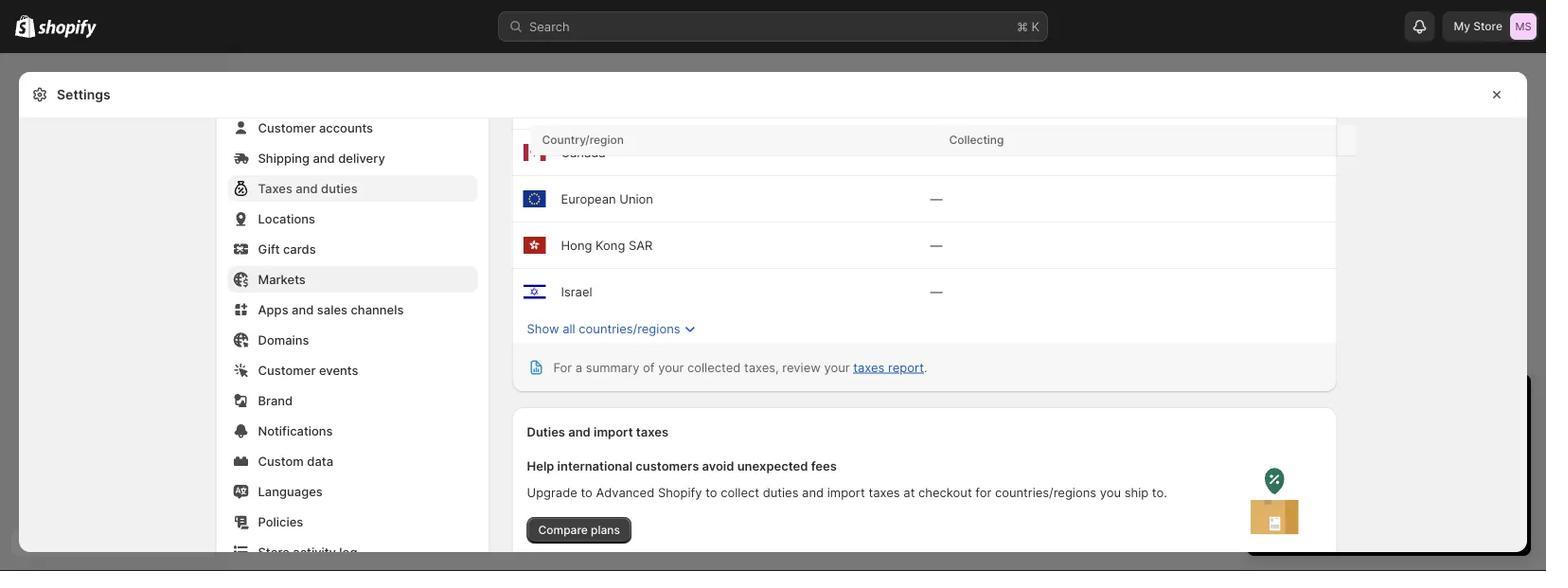 Task type: locate. For each thing, give the bounding box(es) containing it.
1 horizontal spatial for
[[1366, 444, 1382, 459]]

— for canada
[[931, 145, 943, 160]]

duties
[[321, 181, 358, 196], [763, 485, 799, 500]]

store down policies
[[258, 545, 290, 559]]

switch
[[1266, 425, 1306, 440]]

and right duties
[[568, 424, 591, 439]]

settings
[[57, 87, 110, 103]]

duties down shipping and delivery link
[[321, 181, 358, 196]]

.
[[924, 360, 928, 375]]

0 vertical spatial 3
[[1266, 391, 1278, 414]]

a right for
[[576, 360, 583, 375]]

2 customer from the top
[[258, 363, 316, 377]]

plan
[[1363, 425, 1388, 440]]

of
[[643, 360, 655, 375]]

store down $50 app store credit at the bottom right of the page
[[1320, 482, 1349, 497]]

sar
[[629, 238, 653, 252]]

2 vertical spatial taxes
[[869, 485, 900, 500]]

0 vertical spatial taxes
[[854, 360, 885, 375]]

bonus
[[1404, 482, 1440, 497]]

get:
[[1416, 425, 1439, 440]]

collect
[[721, 485, 760, 500]]

shopify image
[[15, 15, 35, 38]]

2 — from the top
[[931, 191, 943, 206]]

1 — from the top
[[931, 145, 943, 160]]

countries/regions left you
[[995, 485, 1097, 500]]

search
[[529, 19, 570, 34]]

all
[[563, 321, 576, 336]]

import up international
[[594, 424, 633, 439]]

0 vertical spatial duties
[[321, 181, 358, 196]]

0 horizontal spatial a
[[576, 360, 583, 375]]

0 vertical spatial store
[[1333, 463, 1363, 478]]

1 horizontal spatial countries/regions
[[995, 485, 1097, 500]]

and up $1/month
[[1391, 425, 1413, 440]]

— for israel
[[931, 284, 943, 299]]

1 vertical spatial store
[[1320, 482, 1349, 497]]

for right checkout
[[976, 485, 992, 500]]

customers
[[636, 458, 699, 473]]

—
[[931, 145, 943, 160], [931, 191, 943, 206], [931, 238, 943, 252], [931, 284, 943, 299]]

0 horizontal spatial import
[[594, 424, 633, 439]]

0 horizontal spatial duties
[[321, 181, 358, 196]]

duties
[[527, 424, 565, 439]]

brand
[[258, 393, 293, 408]]

store down months
[[1333, 463, 1363, 478]]

fees
[[811, 458, 837, 473]]

for a summary of your collected taxes, review your taxes report .
[[554, 360, 928, 375]]

shipping and delivery
[[258, 151, 385, 165]]

and down 'customer accounts'
[[313, 151, 335, 165]]

store activity log
[[258, 545, 357, 559]]

countries/regions
[[579, 321, 681, 336], [995, 485, 1097, 500]]

3 — from the top
[[931, 238, 943, 252]]

import down fees
[[828, 485, 866, 500]]

first 3 months for $1/month
[[1281, 444, 1441, 459]]

taxes left report
[[854, 360, 885, 375]]

1 vertical spatial for
[[976, 485, 992, 500]]

for inside settings dialog
[[976, 485, 992, 500]]

your right of
[[658, 360, 684, 375]]

for inside 3 days left in your trial element
[[1366, 444, 1382, 459]]

online
[[1281, 482, 1316, 497]]

store
[[1333, 463, 1363, 478], [1320, 482, 1349, 497]]

$1/month
[[1386, 444, 1441, 459]]

review
[[783, 360, 821, 375]]

show all countries/regions button
[[516, 315, 1311, 342]]

gift cards
[[258, 242, 316, 256]]

store inside settings dialog
[[258, 545, 290, 559]]

markets link
[[228, 266, 478, 293]]

days
[[1284, 391, 1326, 414]]

to down international
[[581, 485, 593, 500]]

1 vertical spatial customer
[[258, 363, 316, 377]]

duties down unexpected
[[763, 485, 799, 500]]

0 horizontal spatial store
[[258, 545, 290, 559]]

and left add
[[1353, 482, 1375, 497]]

advanced
[[596, 485, 655, 500]]

switch to a paid plan and get:
[[1266, 425, 1439, 440]]

4 — from the top
[[931, 284, 943, 299]]

customer accounts link
[[228, 115, 478, 141]]

— for hong kong sar
[[931, 238, 943, 252]]

customer down domains
[[258, 363, 316, 377]]

accounts
[[319, 120, 373, 135]]

international
[[557, 458, 633, 473]]

shopify image
[[38, 19, 97, 38]]

credit
[[1367, 463, 1400, 478]]

0 horizontal spatial for
[[976, 485, 992, 500]]

dialog
[[1535, 72, 1547, 571]]

store right my
[[1474, 19, 1503, 33]]

languages link
[[228, 478, 478, 505]]

show all countries/regions
[[527, 321, 681, 336]]

custom data link
[[228, 448, 478, 474]]

domains link
[[228, 327, 478, 353]]

a left the paid
[[1324, 425, 1331, 440]]

0 vertical spatial a
[[576, 360, 583, 375]]

notifications
[[258, 423, 333, 438]]

store activity log link
[[228, 539, 478, 565]]

0 vertical spatial countries/regions
[[579, 321, 681, 336]]

0 horizontal spatial countries/regions
[[579, 321, 681, 336]]

gift
[[258, 242, 280, 256]]

brand link
[[228, 387, 478, 414]]

customize
[[1419, 463, 1478, 478]]

1 vertical spatial store
[[258, 545, 290, 559]]

1 horizontal spatial a
[[1324, 425, 1331, 440]]

shipping and delivery link
[[228, 145, 478, 171]]

hong
[[561, 238, 592, 252]]

0 vertical spatial for
[[1366, 444, 1382, 459]]

customer for customer events
[[258, 363, 316, 377]]

store
[[1474, 19, 1503, 33], [258, 545, 290, 559]]

and right taxes
[[296, 181, 318, 196]]

for
[[1366, 444, 1382, 459], [976, 485, 992, 500]]

to inside to customize your online store and add bonus features
[[1403, 463, 1415, 478]]

1 customer from the top
[[258, 120, 316, 135]]

for down "plan"
[[1366, 444, 1382, 459]]

3 right first
[[1308, 444, 1316, 459]]

your
[[658, 360, 684, 375], [824, 360, 850, 375], [1387, 391, 1427, 414], [1482, 463, 1507, 478]]

taxes left "at" on the bottom of page
[[869, 485, 900, 500]]

summary
[[586, 360, 640, 375]]

0 vertical spatial import
[[594, 424, 633, 439]]

features
[[1443, 482, 1491, 497]]

to
[[1309, 425, 1321, 440], [1403, 463, 1415, 478], [581, 485, 593, 500], [706, 485, 718, 500]]

channels
[[351, 302, 404, 317]]

taxes up customers
[[636, 424, 669, 439]]

israel
[[561, 284, 592, 299]]

0 horizontal spatial 3
[[1266, 391, 1278, 414]]

3 left days
[[1266, 391, 1278, 414]]

to.
[[1152, 485, 1168, 500]]

delivery
[[338, 151, 385, 165]]

my
[[1454, 19, 1471, 33]]

1 vertical spatial duties
[[763, 485, 799, 500]]

policies link
[[228, 509, 478, 535]]

0 vertical spatial customer
[[258, 120, 316, 135]]

apps and sales channels
[[258, 302, 404, 317]]

locations
[[258, 211, 315, 226]]

countries/regions up summary
[[579, 321, 681, 336]]

taxes and duties
[[258, 181, 358, 196]]

1 horizontal spatial import
[[828, 485, 866, 500]]

collecting
[[949, 133, 1004, 147]]

1 vertical spatial countries/regions
[[995, 485, 1097, 500]]

import
[[594, 424, 633, 439], [828, 485, 866, 500]]

your inside to customize your online store and add bonus features
[[1482, 463, 1507, 478]]

⌘
[[1017, 19, 1028, 34]]

locations link
[[228, 206, 478, 232]]

a
[[576, 360, 583, 375], [1324, 425, 1331, 440]]

3 days left in your trial
[[1266, 391, 1465, 414]]

upgrade
[[527, 485, 578, 500]]

to right the switch
[[1309, 425, 1321, 440]]

1 vertical spatial 3
[[1308, 444, 1316, 459]]

— for european union
[[931, 191, 943, 206]]

customer up shipping
[[258, 120, 316, 135]]

notifications link
[[228, 418, 478, 444]]

customer events
[[258, 363, 359, 377]]

your right in
[[1387, 391, 1427, 414]]

your up features
[[1482, 463, 1507, 478]]

to down $1/month
[[1403, 463, 1415, 478]]

shopify
[[658, 485, 702, 500]]

1 horizontal spatial store
[[1474, 19, 1503, 33]]

european
[[561, 191, 616, 206]]

0 vertical spatial store
[[1474, 19, 1503, 33]]

k
[[1032, 19, 1040, 34]]



Task type: describe. For each thing, give the bounding box(es) containing it.
you
[[1100, 485, 1121, 500]]

checkout
[[919, 485, 972, 500]]

israel link
[[561, 284, 592, 299]]

to customize your online store and add bonus features
[[1281, 463, 1507, 497]]

your right review
[[824, 360, 850, 375]]

for
[[554, 360, 572, 375]]

customer for customer accounts
[[258, 120, 316, 135]]

sales
[[317, 302, 348, 317]]

shipping
[[258, 151, 310, 165]]

canada link
[[561, 145, 606, 160]]

at
[[904, 485, 915, 500]]

store inside to customize your online store and add bonus features
[[1320, 482, 1349, 497]]

compare plans
[[538, 523, 620, 537]]

taxes and duties link
[[228, 175, 478, 202]]

your inside dropdown button
[[1387, 391, 1427, 414]]

domains
[[258, 332, 309, 347]]

3 inside dropdown button
[[1266, 391, 1278, 414]]

custom data
[[258, 454, 333, 468]]

plans
[[591, 523, 620, 537]]

first
[[1281, 444, 1304, 459]]

cards
[[283, 242, 316, 256]]

my store
[[1454, 19, 1503, 33]]

ship
[[1125, 485, 1149, 500]]

upgrade to advanced shopify to collect duties and import taxes at checkout for countries/regions you ship to.
[[527, 485, 1168, 500]]

taxes report link
[[854, 360, 924, 375]]

help international customers avoid unexpected fees
[[527, 458, 837, 473]]

markets
[[258, 272, 306, 286]]

my store image
[[1511, 13, 1537, 40]]

1 horizontal spatial 3
[[1308, 444, 1316, 459]]

settings dialog
[[19, 0, 1528, 571]]

customer events link
[[228, 357, 478, 384]]

compare
[[538, 523, 588, 537]]

hong kong sar
[[561, 238, 653, 252]]

show
[[527, 321, 559, 336]]

activity
[[293, 545, 336, 559]]

country/region
[[542, 133, 624, 147]]

countries/regions inside button
[[579, 321, 681, 336]]

1 vertical spatial a
[[1324, 425, 1331, 440]]

and down fees
[[802, 485, 824, 500]]

left
[[1331, 391, 1361, 414]]

canada
[[561, 145, 606, 160]]

help
[[527, 458, 554, 473]]

languages
[[258, 484, 323, 499]]

paid
[[1335, 425, 1360, 440]]

unexpected
[[737, 458, 808, 473]]

log
[[339, 545, 357, 559]]

and inside to customize your online store and add bonus features
[[1353, 482, 1375, 497]]

data
[[307, 454, 333, 468]]

european union link
[[561, 191, 653, 206]]

a inside settings dialog
[[576, 360, 583, 375]]

apps
[[258, 302, 288, 317]]

trial
[[1432, 391, 1465, 414]]

app
[[1308, 463, 1330, 478]]

kong
[[596, 238, 625, 252]]

collected
[[688, 360, 741, 375]]

1 vertical spatial import
[[828, 485, 866, 500]]

⌘ k
[[1017, 19, 1040, 34]]

$50 app store credit link
[[1281, 463, 1400, 478]]

1 horizontal spatial duties
[[763, 485, 799, 500]]

and right apps
[[292, 302, 314, 317]]

to down the avoid
[[706, 485, 718, 500]]

3 days left in your trial element
[[1247, 423, 1531, 556]]

months
[[1319, 444, 1363, 459]]

taxes,
[[744, 360, 779, 375]]

customer accounts
[[258, 120, 373, 135]]

hong kong sar link
[[561, 238, 653, 252]]

european union
[[561, 191, 653, 206]]

1 vertical spatial taxes
[[636, 424, 669, 439]]

taxes for upgrade to advanced shopify to collect duties and import taxes at checkout for countries/regions you ship to.
[[869, 485, 900, 500]]

taxes
[[258, 181, 293, 196]]

events
[[319, 363, 359, 377]]

custom
[[258, 454, 304, 468]]

union
[[620, 191, 653, 206]]

taxes for for a summary of your collected taxes, review your taxes report .
[[854, 360, 885, 375]]

3 days left in your trial button
[[1247, 374, 1531, 414]]

gift cards link
[[228, 236, 478, 262]]

avoid
[[702, 458, 734, 473]]

policies
[[258, 514, 303, 529]]

add
[[1378, 482, 1400, 497]]



Task type: vqa. For each thing, say whether or not it's contained in the screenshot.
the a
yes



